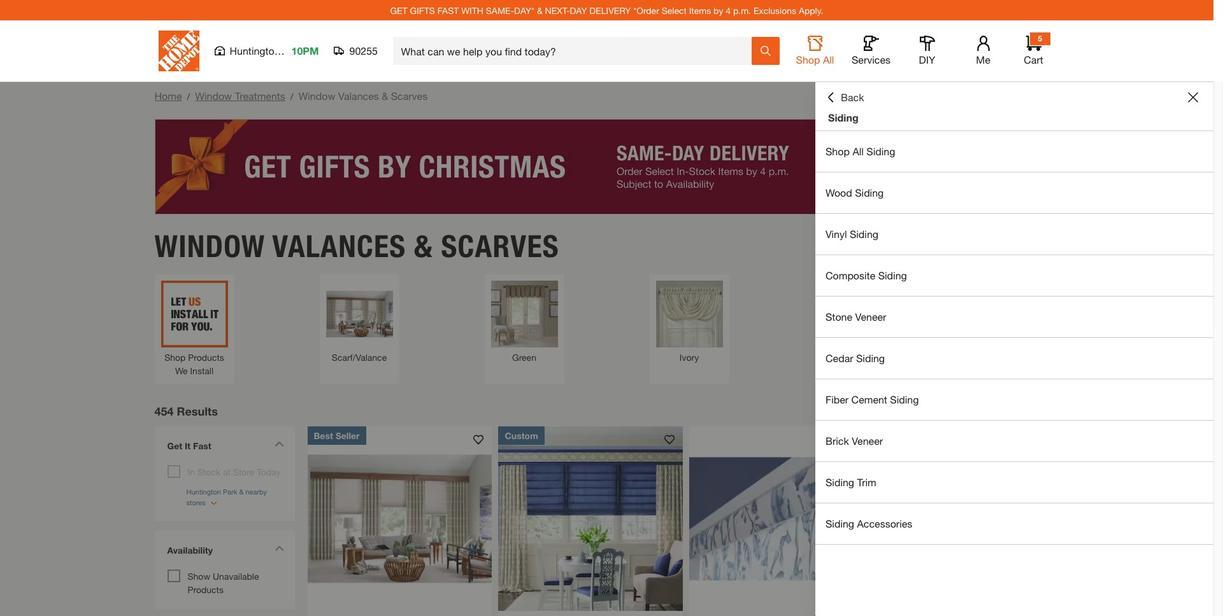 Task type: locate. For each thing, give the bounding box(es) containing it.
all inside shop all siding link
[[853, 145, 864, 157]]

unavailable
[[213, 571, 259, 582]]

green
[[512, 352, 537, 363]]

454 results
[[155, 404, 218, 418]]

all up wood siding
[[853, 145, 864, 157]]

diy button
[[907, 36, 948, 66]]

ivory link
[[656, 281, 723, 364]]

show unavailable products
[[188, 571, 259, 596]]

wood siding
[[826, 187, 884, 199]]

same-
[[486, 5, 514, 16]]

wood
[[826, 187, 852, 199]]

p.m.
[[733, 5, 751, 16]]

shop inside menu
[[826, 145, 850, 157]]

4
[[726, 5, 731, 16]]

get it fast link
[[161, 433, 288, 462]]

services button
[[851, 36, 892, 66]]

scarf/valance
[[332, 352, 387, 363]]

shop all siding
[[826, 145, 896, 157]]

0 horizontal spatial shop
[[165, 352, 186, 363]]

menu
[[816, 131, 1214, 545]]

veneer inside "link"
[[856, 311, 887, 323]]

cedar siding
[[826, 352, 885, 365]]

shop down apply.
[[796, 54, 820, 66]]

0 vertical spatial &
[[537, 5, 543, 16]]

rod pocket valance image
[[986, 281, 1053, 348]]

menu containing shop all siding
[[816, 131, 1214, 545]]

2 vertical spatial shop
[[165, 352, 186, 363]]

1 horizontal spatial all
[[853, 145, 864, 157]]

0 horizontal spatial all
[[823, 54, 834, 66]]

accessories
[[857, 518, 913, 530]]

park
[[283, 45, 304, 57]]

canova blackout polyester curtain valance image
[[881, 427, 1066, 611]]

veneer right brick
[[852, 435, 883, 447]]

home down the home depot logo
[[155, 90, 182, 102]]

multi colored image
[[821, 281, 888, 348]]

get gifts fast with same-day* & next-day delivery *order select items by 4 p.m. exclusions apply.
[[390, 5, 824, 16]]

custom
[[505, 430, 538, 441]]

1 vertical spatial veneer
[[852, 435, 883, 447]]

seller
[[336, 430, 360, 441]]

0 horizontal spatial /
[[187, 91, 190, 102]]

0 vertical spatial valances
[[338, 90, 379, 102]]

all up back 'button'
[[823, 54, 834, 66]]

1 horizontal spatial /
[[290, 91, 293, 102]]

window
[[195, 90, 232, 102], [299, 90, 336, 102], [155, 228, 265, 265]]

0 vertical spatial products
[[188, 352, 224, 363]]

siding
[[828, 112, 859, 124], [867, 145, 896, 157], [855, 187, 884, 199], [850, 228, 879, 240], [879, 270, 907, 282], [856, 352, 885, 365], [890, 394, 919, 406], [826, 477, 855, 489], [826, 518, 855, 530]]

huntington
[[230, 45, 280, 57]]

shop all
[[796, 54, 834, 66]]

1 vertical spatial all
[[853, 145, 864, 157]]

day*
[[514, 5, 535, 16]]

0 vertical spatial veneer
[[856, 311, 887, 323]]

1 / from the left
[[187, 91, 190, 102]]

0 vertical spatial scarves
[[391, 90, 428, 102]]

all inside the shop all button
[[823, 54, 834, 66]]

stone veneer link
[[816, 297, 1214, 338]]

0 vertical spatial shop
[[796, 54, 820, 66]]

siding right wood
[[855, 187, 884, 199]]

back
[[841, 91, 864, 103]]

1 vertical spatial products
[[188, 585, 224, 596]]

2 vertical spatial &
[[414, 228, 433, 265]]

shop up we
[[165, 352, 186, 363]]

fiber
[[826, 394, 849, 406]]

*order
[[634, 5, 659, 16]]

veneer
[[856, 311, 887, 323], [852, 435, 883, 447]]

install
[[190, 365, 214, 376]]

90255
[[350, 45, 378, 57]]

shop inside button
[[796, 54, 820, 66]]

0 vertical spatial all
[[823, 54, 834, 66]]

show unavailable products link
[[188, 571, 259, 596]]

in stock at store today link
[[188, 467, 281, 478]]

shop up wood
[[826, 145, 850, 157]]

in stock at store today
[[188, 467, 281, 478]]

shop inside shop products we install
[[165, 352, 186, 363]]

at
[[223, 467, 231, 478]]

1 horizontal spatial home
[[1135, 413, 1155, 422]]

cement
[[852, 394, 888, 406]]

0 horizontal spatial scarves
[[391, 90, 428, 102]]

2 horizontal spatial &
[[537, 5, 543, 16]]

siding down siding trim
[[826, 518, 855, 530]]

products up install
[[188, 352, 224, 363]]

siding right 'vinyl'
[[850, 228, 879, 240]]

1 horizontal spatial scarves
[[441, 228, 559, 265]]

get
[[167, 441, 182, 451]]

home
[[155, 90, 182, 102], [1135, 413, 1155, 422]]

it
[[185, 441, 191, 451]]

home / window treatments / window valances & scarves
[[155, 90, 428, 102]]

5
[[1038, 34, 1042, 43]]

home right a at bottom right
[[1135, 413, 1155, 422]]

454
[[155, 404, 174, 418]]

siding up wood siding
[[867, 145, 896, 157]]

What can we help you find today? search field
[[401, 38, 751, 64]]

cedar
[[826, 352, 854, 365]]

select
[[662, 5, 687, 16]]

1 horizontal spatial shop
[[796, 54, 820, 66]]

chat with a home depot expert.
[[1094, 413, 1203, 422]]

all for shop all
[[823, 54, 834, 66]]

stone veneer
[[826, 311, 887, 323]]

fiber cement siding link
[[816, 380, 1214, 421]]

0 horizontal spatial &
[[382, 90, 388, 102]]

90255 button
[[334, 45, 378, 57]]

0 vertical spatial home
[[155, 90, 182, 102]]

0 horizontal spatial home
[[155, 90, 182, 102]]

1 vertical spatial scarves
[[441, 228, 559, 265]]

all
[[823, 54, 834, 66], [853, 145, 864, 157]]

delivery
[[590, 5, 631, 16]]

show
[[188, 571, 210, 582]]

exclusions
[[754, 5, 797, 16]]

next-
[[545, 5, 570, 16]]

&
[[537, 5, 543, 16], [382, 90, 388, 102], [414, 228, 433, 265]]

products inside shop products we install
[[188, 352, 224, 363]]

veneer right stone
[[856, 311, 887, 323]]

siding down back 'button'
[[828, 112, 859, 124]]

vinyl siding
[[826, 228, 879, 240]]

multi-colored
[[827, 352, 882, 363]]

products
[[188, 352, 224, 363], [188, 585, 224, 596]]

a
[[1128, 413, 1132, 422]]

home link
[[155, 90, 182, 102]]

items
[[689, 5, 711, 16]]

cedar siding link
[[816, 338, 1214, 379]]

shop
[[796, 54, 820, 66], [826, 145, 850, 157], [165, 352, 186, 363]]

1 vertical spatial shop
[[826, 145, 850, 157]]

shop for shop products we install
[[165, 352, 186, 363]]

diy
[[919, 54, 936, 66]]

composite siding link
[[816, 256, 1214, 296]]

2 horizontal spatial shop
[[826, 145, 850, 157]]

/ right the home link
[[187, 91, 190, 102]]

products down 'show'
[[188, 585, 224, 596]]

/ right the treatments on the left of the page
[[290, 91, 293, 102]]



Task type: vqa. For each thing, say whether or not it's contained in the screenshot.
garage
no



Task type: describe. For each thing, give the bounding box(es) containing it.
1 vertical spatial &
[[382, 90, 388, 102]]

depot
[[1157, 413, 1177, 422]]

ivory image
[[656, 281, 723, 348]]

wood cornice image
[[307, 427, 492, 611]]

stock
[[197, 467, 221, 478]]

composite
[[826, 270, 876, 282]]

shop products we install
[[165, 352, 224, 376]]

siding right composite
[[879, 270, 907, 282]]

2 / from the left
[[290, 91, 293, 102]]

the home depot logo image
[[158, 31, 199, 71]]

siding left "trim" at the bottom right of page
[[826, 477, 855, 489]]

shop all button
[[795, 36, 836, 66]]

all for shop all siding
[[853, 145, 864, 157]]

services
[[852, 54, 891, 66]]

multi-colored link
[[821, 281, 888, 364]]

apply.
[[799, 5, 824, 16]]

me button
[[963, 36, 1004, 66]]

fiber cement siding
[[826, 394, 919, 406]]

siding accessories link
[[816, 504, 1214, 545]]

store
[[233, 467, 254, 478]]

1 vertical spatial home
[[1135, 413, 1155, 422]]

gifts
[[410, 5, 435, 16]]

brick
[[826, 435, 849, 447]]

products inside show unavailable products
[[188, 585, 224, 596]]

siding trim
[[826, 477, 877, 489]]

fast
[[438, 5, 459, 16]]

brick veneer link
[[816, 421, 1214, 462]]

colored
[[850, 352, 882, 363]]

contour valance only image
[[690, 427, 875, 611]]

availability
[[167, 545, 213, 556]]

green link
[[491, 281, 558, 364]]

fast
[[193, 441, 211, 451]]

vinyl siding link
[[816, 214, 1214, 255]]

shop all siding link
[[816, 131, 1214, 172]]

best seller
[[314, 430, 360, 441]]

treatments
[[235, 90, 285, 102]]

get
[[390, 5, 408, 16]]

1 horizontal spatial &
[[414, 228, 433, 265]]

get it fast
[[167, 441, 211, 451]]

vinyl
[[826, 228, 847, 240]]

10pm
[[292, 45, 319, 57]]

fabric cornice image
[[499, 427, 683, 611]]

we
[[175, 365, 188, 376]]

1 vertical spatial valances
[[272, 228, 406, 265]]

today
[[257, 467, 281, 478]]

shop products we install link
[[161, 281, 228, 378]]

veneer for stone veneer
[[856, 311, 887, 323]]

huntington park
[[230, 45, 304, 57]]

siding right "cement"
[[890, 394, 919, 406]]

siding accessories
[[826, 518, 913, 530]]

stone
[[826, 311, 853, 323]]

veneer for brick veneer
[[852, 435, 883, 447]]

me
[[976, 54, 991, 66]]

composite siding
[[826, 270, 907, 282]]

results
[[177, 404, 218, 418]]

cart 5
[[1024, 34, 1044, 66]]

shop products we install image
[[161, 281, 228, 348]]

drawer close image
[[1188, 92, 1199, 103]]

trim
[[857, 477, 877, 489]]

sponsored banner image
[[155, 119, 1059, 215]]

feedback link image
[[1206, 215, 1224, 284]]

cart
[[1024, 54, 1044, 66]]

siding right cedar
[[856, 352, 885, 365]]

window valances & scarves
[[155, 228, 559, 265]]

ivory
[[680, 352, 699, 363]]

by
[[714, 5, 724, 16]]

scarf/valance image
[[326, 281, 393, 348]]

with
[[1112, 413, 1126, 422]]

back button
[[826, 91, 864, 104]]

siding trim link
[[816, 463, 1214, 503]]

with
[[461, 5, 484, 16]]

scarf/valance link
[[326, 281, 393, 364]]

shop for shop all
[[796, 54, 820, 66]]

in
[[188, 467, 195, 478]]

best
[[314, 430, 333, 441]]

shop for shop all siding
[[826, 145, 850, 157]]

green image
[[491, 281, 558, 348]]

expert.
[[1180, 413, 1203, 422]]

multi-
[[827, 352, 850, 363]]

chat
[[1094, 413, 1110, 422]]

availability link
[[161, 538, 288, 567]]

wood siding link
[[816, 173, 1214, 213]]



